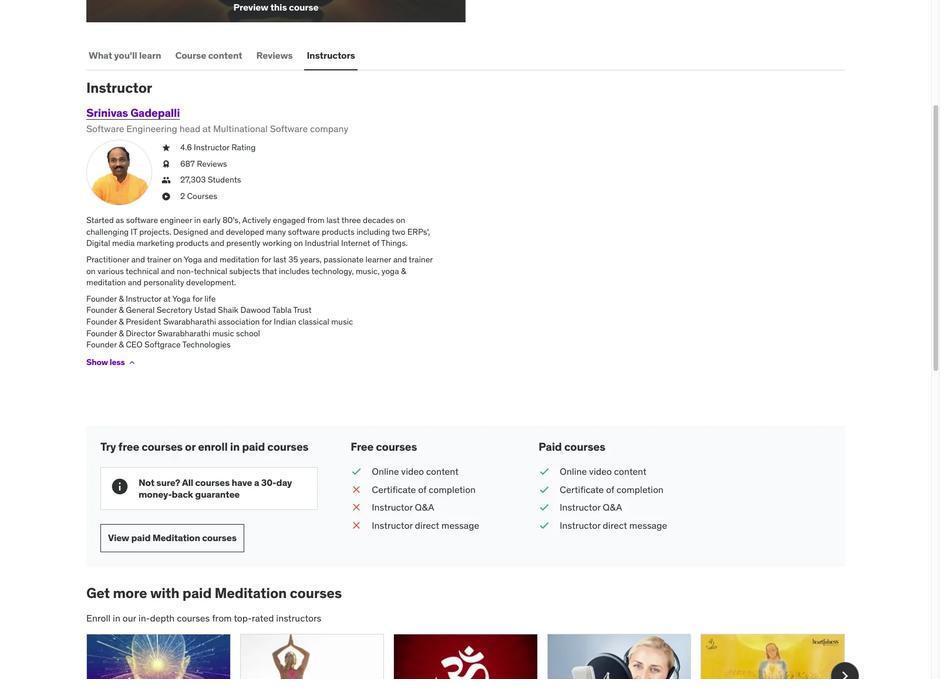 Task type: vqa. For each thing, say whether or not it's contained in the screenshot.
'Modifying an Excel Worksheet'
no



Task type: describe. For each thing, give the bounding box(es) containing it.
not
[[139, 477, 154, 489]]

developed
[[226, 227, 264, 237]]

1 vertical spatial reviews
[[197, 158, 227, 169]]

get more with paid meditation courses
[[86, 584, 342, 603]]

less
[[110, 357, 125, 368]]

content for paid courses
[[614, 466, 647, 478]]

1 vertical spatial products
[[176, 238, 209, 249]]

started as software engineer in early 80's, actively engaged from last three decades on challenging it projects. designed and developed many software products including two erps', digital media marketing products and presently working on industrial internet of things. practitioner and trainer on yoga and meditation for last 35 years, passionate learner and trainer on various technical and non-technical subjects that includes technology, music, yoga & meditation and personality development. founder & instructor at yoga for life founder & general secretory ustad shaik dawood tabla trust founder & president swarabharathi association for indian classical music founder & director swarabharathi music school founder & ceo softgrace technologies
[[86, 215, 433, 350]]

marketing
[[137, 238, 174, 249]]

video for free courses
[[401, 466, 424, 478]]

early
[[203, 215, 221, 226]]

rating
[[232, 142, 256, 153]]

have
[[232, 477, 252, 489]]

0 vertical spatial for
[[261, 254, 271, 265]]

school
[[236, 328, 260, 339]]

courses inside not sure? all courses have a 30-day money-back guarantee
[[195, 477, 230, 489]]

our
[[123, 612, 136, 624]]

of for paid
[[606, 484, 615, 496]]

including
[[357, 227, 390, 237]]

show less
[[86, 357, 125, 368]]

challenging
[[86, 227, 129, 237]]

and up general
[[128, 277, 142, 288]]

30-
[[261, 477, 276, 489]]

2 vertical spatial on
[[86, 266, 96, 276]]

certificate for paid
[[560, 484, 604, 496]]

courses down the guarantee
[[202, 532, 237, 544]]

in inside started as software engineer in early 80's, actively engaged from last three decades on challenging it projects. designed and developed many software products including two erps', digital media marketing products and presently working on industrial internet of things. practitioner and trainer on yoga and meditation for last 35 years, passionate learner and trainer on various technical and non-technical subjects that includes technology, music, yoga & meditation and personality development. founder & instructor at yoga for life founder & general secretory ustad shaik dawood tabla trust founder & president swarabharathi association for indian classical music founder & director swarabharathi music school founder & ceo softgrace technologies
[[194, 215, 201, 226]]

rated
[[252, 612, 274, 624]]

started
[[86, 215, 114, 226]]

1 software from the left
[[86, 123, 124, 134]]

classical
[[298, 317, 329, 327]]

a
[[254, 477, 259, 489]]

director
[[126, 328, 155, 339]]

instructors
[[307, 49, 355, 61]]

designed
[[173, 227, 208, 237]]

many
[[266, 227, 286, 237]]

enroll
[[198, 440, 228, 454]]

multinational
[[213, 123, 268, 134]]

courses left from
[[177, 612, 210, 624]]

gadepalli
[[131, 106, 180, 120]]

courses
[[187, 191, 217, 201]]

free
[[351, 440, 374, 454]]

xsmall image for 687 reviews
[[162, 158, 171, 170]]

view
[[108, 532, 129, 544]]

engineering
[[126, 123, 177, 134]]

course
[[175, 49, 206, 61]]

completion for free courses
[[429, 484, 476, 496]]

day
[[276, 477, 292, 489]]

media
[[112, 238, 135, 249]]

687 reviews
[[180, 158, 227, 169]]

q&a for paid courses
[[603, 502, 622, 514]]

2 courses
[[180, 191, 217, 201]]

1 vertical spatial on
[[173, 254, 182, 265]]

company
[[310, 123, 348, 134]]

paid courses
[[539, 440, 606, 454]]

2 software from the left
[[270, 123, 308, 134]]

try free courses or enroll in paid courses
[[100, 440, 309, 454]]

2 technical from the left
[[194, 266, 227, 276]]

4.6 instructor rating
[[180, 142, 256, 153]]

students
[[208, 175, 241, 185]]

q&a for free courses
[[415, 502, 434, 514]]

4 founder from the top
[[86, 328, 117, 339]]

this
[[270, 1, 287, 13]]

indian
[[274, 317, 296, 327]]

0 vertical spatial swarabharathi
[[163, 317, 216, 327]]

erps',
[[408, 227, 430, 237]]

non-
[[177, 266, 194, 276]]

certificate for free
[[372, 484, 416, 496]]

3 founder from the top
[[86, 317, 117, 327]]

certificate of completion for paid courses
[[560, 484, 664, 496]]

includes
[[279, 266, 310, 276]]

show
[[86, 357, 108, 368]]

working
[[263, 238, 292, 249]]

that
[[262, 266, 277, 276]]

courses up "day"
[[267, 440, 309, 454]]

online for paid
[[560, 466, 587, 478]]

from
[[212, 612, 232, 624]]

music,
[[356, 266, 380, 276]]

what you'll learn button
[[86, 41, 164, 69]]

and up yoga
[[393, 254, 407, 265]]

yoga
[[382, 266, 399, 276]]

learner
[[366, 254, 391, 265]]

reviews inside button
[[256, 49, 293, 61]]

2 trainer from the left
[[409, 254, 433, 265]]

35
[[289, 254, 298, 265]]

0 horizontal spatial paid
[[131, 532, 151, 544]]

courses up instructors
[[290, 584, 342, 603]]

paid
[[539, 440, 562, 454]]

not sure? all courses have a 30-day money-back guarantee
[[139, 477, 292, 500]]

sure?
[[156, 477, 180, 489]]

secretory
[[157, 305, 192, 316]]

ceo
[[126, 340, 143, 350]]

instructor q&a for paid courses
[[560, 502, 622, 514]]

1 vertical spatial for
[[193, 294, 203, 304]]

course content button
[[173, 41, 245, 69]]

general
[[126, 305, 155, 316]]

president
[[126, 317, 161, 327]]

687
[[180, 158, 195, 169]]

last
[[273, 254, 287, 265]]

message for free courses
[[442, 520, 480, 531]]

from last
[[307, 215, 340, 226]]

of for free
[[418, 484, 427, 496]]

preview
[[234, 1, 268, 13]]

courses right free
[[376, 440, 417, 454]]

passionate
[[324, 254, 364, 265]]

27,303
[[180, 175, 206, 185]]

two
[[392, 227, 406, 237]]

learn
[[139, 49, 161, 61]]

1 horizontal spatial music
[[331, 317, 353, 327]]

preview this course button
[[86, 0, 466, 22]]

carousel element
[[86, 634, 859, 680]]

with
[[150, 584, 179, 603]]

and up personality
[[161, 266, 175, 276]]

online video content for free courses
[[372, 466, 459, 478]]

dawood
[[241, 305, 271, 316]]

on industrial
[[294, 238, 339, 249]]

xsmall image inside show less button
[[127, 358, 137, 368]]

next image
[[836, 667, 855, 680]]

development.
[[186, 277, 236, 288]]

what you'll learn
[[89, 49, 161, 61]]



Task type: locate. For each thing, give the bounding box(es) containing it.
software down srinivas
[[86, 123, 124, 134]]

online video content
[[372, 466, 459, 478], [560, 466, 647, 478]]

& left director
[[119, 328, 124, 339]]

0 horizontal spatial trainer
[[147, 254, 171, 265]]

courses right the paid
[[564, 440, 606, 454]]

reviews button
[[254, 41, 295, 69]]

1 vertical spatial meditation
[[215, 584, 287, 603]]

founder
[[86, 294, 117, 304], [86, 305, 117, 316], [86, 317, 117, 327], [86, 328, 117, 339], [86, 340, 117, 350]]

swarabharathi up "softgrace"
[[157, 328, 210, 339]]

0 horizontal spatial technical
[[126, 266, 159, 276]]

message for paid courses
[[630, 520, 668, 531]]

trainer down erps',
[[409, 254, 433, 265]]

1 video from the left
[[401, 466, 424, 478]]

try
[[100, 440, 116, 454]]

technology,
[[312, 266, 354, 276]]

software left company
[[270, 123, 308, 134]]

swarabharathi down secretory
[[163, 317, 216, 327]]

srinivas gadepalli image
[[86, 140, 152, 206]]

0 vertical spatial paid
[[242, 440, 265, 454]]

content inside button
[[208, 49, 242, 61]]

online video content down the free courses
[[372, 466, 459, 478]]

2 vertical spatial paid
[[183, 584, 212, 603]]

1 certificate of completion from the left
[[372, 484, 476, 496]]

in up designed
[[194, 215, 201, 226]]

certificate down the free courses
[[372, 484, 416, 496]]

head
[[180, 123, 200, 134]]

music down association
[[212, 328, 234, 339]]

0 vertical spatial reviews
[[256, 49, 293, 61]]

0 vertical spatial music
[[331, 317, 353, 327]]

0 vertical spatial xsmall image
[[162, 191, 171, 202]]

1 horizontal spatial at
[[203, 123, 211, 134]]

at right head
[[203, 123, 211, 134]]

1 online video content from the left
[[372, 466, 459, 478]]

certificate down paid courses
[[560, 484, 604, 496]]

paid right "view"
[[131, 532, 151, 544]]

swarabharathi
[[163, 317, 216, 327], [157, 328, 210, 339]]

0 horizontal spatial online video content
[[372, 466, 459, 478]]

0 vertical spatial products
[[322, 227, 355, 237]]

xsmall image left '4.6'
[[162, 142, 171, 154]]

& left general
[[119, 305, 124, 316]]

technical up development. in the top left of the page
[[194, 266, 227, 276]]

1 horizontal spatial xsmall image
[[162, 191, 171, 202]]

0 vertical spatial yoga
[[184, 254, 202, 265]]

0 horizontal spatial of
[[372, 238, 380, 249]]

0 vertical spatial software
[[126, 215, 158, 226]]

0 vertical spatial on
[[396, 215, 405, 226]]

content for free courses
[[426, 466, 459, 478]]

on up two
[[396, 215, 405, 226]]

enroll in our in-depth courses from top-rated instructors
[[86, 612, 322, 624]]

2 horizontal spatial on
[[396, 215, 405, 226]]

1 horizontal spatial meditation
[[215, 584, 287, 603]]

2 horizontal spatial of
[[606, 484, 615, 496]]

video for paid courses
[[589, 466, 612, 478]]

1 vertical spatial music
[[212, 328, 234, 339]]

srinivas gadepalli software engineering head at multinational software company
[[86, 106, 348, 134]]

certificate of completion down the free courses
[[372, 484, 476, 496]]

0 horizontal spatial video
[[401, 466, 424, 478]]

1 horizontal spatial direct
[[603, 520, 627, 531]]

instructor inside started as software engineer in early 80's, actively engaged from last three decades on challenging it projects. designed and developed many software products including two erps', digital media marketing products and presently working on industrial internet of things. practitioner and trainer on yoga and meditation for last 35 years, passionate learner and trainer on various technical and non-technical subjects that includes technology, music, yoga & meditation and personality development. founder & instructor at yoga for life founder & general secretory ustad shaik dawood tabla trust founder & president swarabharathi association for indian classical music founder & director swarabharathi music school founder & ceo softgrace technologies
[[126, 294, 162, 304]]

for down dawood
[[262, 317, 272, 327]]

paid up a at the bottom left of the page
[[242, 440, 265, 454]]

1 horizontal spatial certificate
[[560, 484, 604, 496]]

software up on industrial at the top
[[288, 227, 320, 237]]

at up secretory
[[163, 294, 171, 304]]

& left ceo
[[119, 340, 124, 350]]

2 horizontal spatial in
[[230, 440, 240, 454]]

0 horizontal spatial online
[[372, 466, 399, 478]]

xsmall image for 4.6 instructor rating
[[162, 142, 171, 154]]

1 horizontal spatial in
[[194, 215, 201, 226]]

0 horizontal spatial music
[[212, 328, 234, 339]]

course content
[[175, 49, 242, 61]]

at inside srinivas gadepalli software engineering head at multinational software company
[[203, 123, 211, 134]]

0 horizontal spatial q&a
[[415, 502, 434, 514]]

1 vertical spatial paid
[[131, 532, 151, 544]]

yoga up non-
[[184, 254, 202, 265]]

2 certificate of completion from the left
[[560, 484, 664, 496]]

1 trainer from the left
[[147, 254, 171, 265]]

0 horizontal spatial software
[[126, 215, 158, 226]]

1 vertical spatial yoga
[[172, 294, 191, 304]]

online for free
[[372, 466, 399, 478]]

1 horizontal spatial instructor direct message
[[560, 520, 668, 531]]

1 founder from the top
[[86, 294, 117, 304]]

1 horizontal spatial technical
[[194, 266, 227, 276]]

engineer
[[160, 215, 192, 226]]

technical up personality
[[126, 266, 159, 276]]

life
[[205, 294, 216, 304]]

paid up enroll in our in-depth courses from top-rated instructors
[[183, 584, 212, 603]]

what
[[89, 49, 112, 61]]

money-
[[139, 489, 172, 500]]

course
[[289, 1, 319, 13]]

on left various
[[86, 266, 96, 276]]

instructor direct message for paid courses
[[560, 520, 668, 531]]

0 horizontal spatial completion
[[429, 484, 476, 496]]

0 horizontal spatial direct
[[415, 520, 439, 531]]

0 horizontal spatial reviews
[[197, 158, 227, 169]]

2 instructor direct message from the left
[[560, 520, 668, 531]]

5 founder from the top
[[86, 340, 117, 350]]

xsmall image
[[162, 142, 171, 154], [162, 158, 171, 170], [162, 175, 171, 186]]

4.6
[[180, 142, 192, 153]]

xsmall image for 27,303 students
[[162, 175, 171, 186]]

0 horizontal spatial certificate
[[372, 484, 416, 496]]

engaged
[[273, 215, 305, 226]]

and down 'media'
[[131, 254, 145, 265]]

& down various
[[119, 294, 124, 304]]

1 horizontal spatial certificate of completion
[[560, 484, 664, 496]]

video down paid courses
[[589, 466, 612, 478]]

2 xsmall image from the top
[[162, 158, 171, 170]]

0 horizontal spatial software
[[86, 123, 124, 134]]

reviews down preview this course button at the left top of page
[[256, 49, 293, 61]]

products down three
[[322, 227, 355, 237]]

music
[[331, 317, 353, 327], [212, 328, 234, 339]]

small image
[[539, 466, 551, 479], [351, 483, 363, 497], [539, 483, 551, 497], [351, 501, 363, 514]]

0 horizontal spatial on
[[86, 266, 96, 276]]

1 technical from the left
[[126, 266, 159, 276]]

or
[[185, 440, 196, 454]]

1 instructor q&a from the left
[[372, 502, 434, 514]]

instructor q&a for free courses
[[372, 502, 434, 514]]

for left the life at top left
[[193, 294, 203, 304]]

1 xsmall image from the top
[[162, 142, 171, 154]]

1 certificate from the left
[[372, 484, 416, 496]]

0 horizontal spatial instructor q&a
[[372, 502, 434, 514]]

certificate of completion down paid courses
[[560, 484, 664, 496]]

reviews up 27,303 students
[[197, 158, 227, 169]]

subjects
[[229, 266, 260, 276]]

online down the free courses
[[372, 466, 399, 478]]

certificate of completion
[[372, 484, 476, 496], [560, 484, 664, 496]]

in
[[194, 215, 201, 226], [230, 440, 240, 454], [113, 612, 120, 624]]

27,303 students
[[180, 175, 241, 185]]

1 vertical spatial meditation
[[86, 277, 126, 288]]

trainer
[[147, 254, 171, 265], [409, 254, 433, 265]]

0 vertical spatial at
[[203, 123, 211, 134]]

top-
[[234, 612, 252, 624]]

software
[[86, 123, 124, 134], [270, 123, 308, 134]]

online
[[372, 466, 399, 478], [560, 466, 587, 478]]

in-
[[139, 612, 150, 624]]

internet
[[341, 238, 370, 249]]

1 vertical spatial xsmall image
[[162, 158, 171, 170]]

direct for paid courses
[[603, 520, 627, 531]]

preview this course
[[234, 1, 319, 13]]

meditation
[[153, 532, 200, 544], [215, 584, 287, 603]]

2 instructor q&a from the left
[[560, 502, 622, 514]]

online video content down paid courses
[[560, 466, 647, 478]]

and presently
[[211, 238, 261, 249]]

1 vertical spatial at
[[163, 294, 171, 304]]

trainer down marketing
[[147, 254, 171, 265]]

0 horizontal spatial instructor direct message
[[372, 520, 480, 531]]

1 completion from the left
[[429, 484, 476, 496]]

free
[[118, 440, 139, 454]]

back
[[172, 489, 193, 500]]

certificate of completion for free courses
[[372, 484, 476, 496]]

0 horizontal spatial at
[[163, 294, 171, 304]]

xsmall image right less
[[127, 358, 137, 368]]

1 instructor direct message from the left
[[372, 520, 480, 531]]

2 vertical spatial xsmall image
[[162, 175, 171, 186]]

free courses
[[351, 440, 417, 454]]

all
[[182, 477, 193, 489]]

0 horizontal spatial certificate of completion
[[372, 484, 476, 496]]

0 horizontal spatial message
[[442, 520, 480, 531]]

2 vertical spatial in
[[113, 612, 120, 624]]

video down the free courses
[[401, 466, 424, 478]]

0 horizontal spatial in
[[113, 612, 120, 624]]

0 horizontal spatial products
[[176, 238, 209, 249]]

2 vertical spatial for
[[262, 317, 272, 327]]

0 vertical spatial meditation
[[153, 532, 200, 544]]

tabla
[[272, 305, 292, 316]]

of inside started as software engineer in early 80's, actively engaged from last three decades on challenging it projects. designed and developed many software products including two erps', digital media marketing products and presently working on industrial internet of things. practitioner and trainer on yoga and meditation for last 35 years, passionate learner and trainer on various technical and non-technical subjects that includes technology, music, yoga & meditation and personality development. founder & instructor at yoga for life founder & general secretory ustad shaik dawood tabla trust founder & president swarabharathi association for indian classical music founder & director swarabharathi music school founder & ceo softgrace technologies
[[372, 238, 380, 249]]

as
[[116, 215, 124, 226]]

1 horizontal spatial trainer
[[409, 254, 433, 265]]

yoga
[[184, 254, 202, 265], [172, 294, 191, 304]]

and down early
[[210, 227, 224, 237]]

direct
[[415, 520, 439, 531], [603, 520, 627, 531]]

0 vertical spatial in
[[194, 215, 201, 226]]

decades
[[363, 215, 394, 226]]

yoga up secretory
[[172, 294, 191, 304]]

technical
[[126, 266, 159, 276], [194, 266, 227, 276]]

guarantee
[[195, 489, 240, 500]]

meditation up 'subjects'
[[220, 254, 259, 265]]

0 horizontal spatial meditation
[[153, 532, 200, 544]]

1 horizontal spatial software
[[288, 227, 320, 237]]

1 vertical spatial software
[[288, 227, 320, 237]]

xsmall image left "27,303"
[[162, 175, 171, 186]]

2 video from the left
[[589, 466, 612, 478]]

1 horizontal spatial on
[[173, 254, 182, 265]]

online video content for paid courses
[[560, 466, 647, 478]]

& left president
[[119, 317, 124, 327]]

in right enroll
[[230, 440, 240, 454]]

2 online video content from the left
[[560, 466, 647, 478]]

it projects.
[[131, 227, 171, 237]]

0 horizontal spatial meditation
[[86, 277, 126, 288]]

& right yoga
[[401, 266, 406, 276]]

meditation up top-
[[215, 584, 287, 603]]

1 horizontal spatial products
[[322, 227, 355, 237]]

1 horizontal spatial instructor q&a
[[560, 502, 622, 514]]

1 horizontal spatial completion
[[617, 484, 664, 496]]

2 direct from the left
[[603, 520, 627, 531]]

music right classical
[[331, 317, 353, 327]]

more
[[113, 584, 147, 603]]

2 certificate from the left
[[560, 484, 604, 496]]

on up non-
[[173, 254, 182, 265]]

0 horizontal spatial content
[[208, 49, 242, 61]]

message
[[442, 520, 480, 531], [630, 520, 668, 531]]

0 horizontal spatial xsmall image
[[127, 358, 137, 368]]

at inside started as software engineer in early 80's, actively engaged from last three decades on challenging it projects. designed and developed many software products including two erps', digital media marketing products and presently working on industrial internet of things. practitioner and trainer on yoga and meditation for last 35 years, passionate learner and trainer on various technical and non-technical subjects that includes technology, music, yoga & meditation and personality development. founder & instructor at yoga for life founder & general secretory ustad shaik dawood tabla trust founder & president swarabharathi association for indian classical music founder & director swarabharathi music school founder & ceo softgrace technologies
[[163, 294, 171, 304]]

for up that
[[261, 254, 271, 265]]

xsmall image left "2"
[[162, 191, 171, 202]]

1 horizontal spatial message
[[630, 520, 668, 531]]

meditation inside the view paid meditation courses link
[[153, 532, 200, 544]]

courses right the all
[[195, 477, 230, 489]]

1 vertical spatial in
[[230, 440, 240, 454]]

1 vertical spatial swarabharathi
[[157, 328, 210, 339]]

2
[[180, 191, 185, 201]]

xsmall image
[[162, 191, 171, 202], [127, 358, 137, 368]]

2 online from the left
[[560, 466, 587, 478]]

2 message from the left
[[630, 520, 668, 531]]

q&a
[[415, 502, 434, 514], [603, 502, 622, 514]]

2 horizontal spatial content
[[614, 466, 647, 478]]

1 horizontal spatial online
[[560, 466, 587, 478]]

get
[[86, 584, 110, 603]]

completion for paid courses
[[617, 484, 664, 496]]

small image
[[351, 466, 363, 479], [539, 501, 551, 514], [351, 519, 363, 532], [539, 519, 551, 532]]

1 message from the left
[[442, 520, 480, 531]]

softgrace
[[145, 340, 181, 350]]

0 vertical spatial xsmall image
[[162, 142, 171, 154]]

things.
[[381, 238, 408, 249]]

ustad
[[194, 305, 216, 316]]

1 horizontal spatial of
[[418, 484, 427, 496]]

instructors
[[276, 612, 322, 624]]

in left our
[[113, 612, 120, 624]]

srinivas
[[86, 106, 128, 120]]

online down paid courses
[[560, 466, 587, 478]]

3 xsmall image from the top
[[162, 175, 171, 186]]

meditation down various
[[86, 277, 126, 288]]

courses left the or
[[142, 440, 183, 454]]

products
[[322, 227, 355, 237], [176, 238, 209, 249]]

2 completion from the left
[[617, 484, 664, 496]]

1 horizontal spatial paid
[[183, 584, 212, 603]]

2 q&a from the left
[[603, 502, 622, 514]]

1 horizontal spatial q&a
[[603, 502, 622, 514]]

depth
[[150, 612, 175, 624]]

1 q&a from the left
[[415, 502, 434, 514]]

1 horizontal spatial video
[[589, 466, 612, 478]]

1 horizontal spatial content
[[426, 466, 459, 478]]

various
[[98, 266, 124, 276]]

personality
[[144, 277, 184, 288]]

meditation down "back"
[[153, 532, 200, 544]]

1 horizontal spatial online video content
[[560, 466, 647, 478]]

and up development. in the top left of the page
[[204, 254, 218, 265]]

instructor
[[86, 79, 152, 97], [194, 142, 230, 153], [126, 294, 162, 304], [372, 502, 413, 514], [560, 502, 601, 514], [372, 520, 413, 531], [560, 520, 601, 531]]

2 founder from the top
[[86, 305, 117, 316]]

and
[[210, 227, 224, 237], [131, 254, 145, 265], [204, 254, 218, 265], [393, 254, 407, 265], [161, 266, 175, 276], [128, 277, 142, 288]]

completion
[[429, 484, 476, 496], [617, 484, 664, 496]]

software up it projects.
[[126, 215, 158, 226]]

0 vertical spatial meditation
[[220, 254, 259, 265]]

1 direct from the left
[[415, 520, 439, 531]]

1 horizontal spatial reviews
[[256, 49, 293, 61]]

2 horizontal spatial paid
[[242, 440, 265, 454]]

direct for free courses
[[415, 520, 439, 531]]

products down designed
[[176, 238, 209, 249]]

1 horizontal spatial meditation
[[220, 254, 259, 265]]

srinivas gadepalli link
[[86, 106, 180, 120]]

trust
[[293, 305, 312, 316]]

1 horizontal spatial software
[[270, 123, 308, 134]]

xsmall image left 687
[[162, 158, 171, 170]]

1 vertical spatial xsmall image
[[127, 358, 137, 368]]

1 online from the left
[[372, 466, 399, 478]]

view paid meditation courses
[[108, 532, 237, 544]]

instructor direct message for free courses
[[372, 520, 480, 531]]



